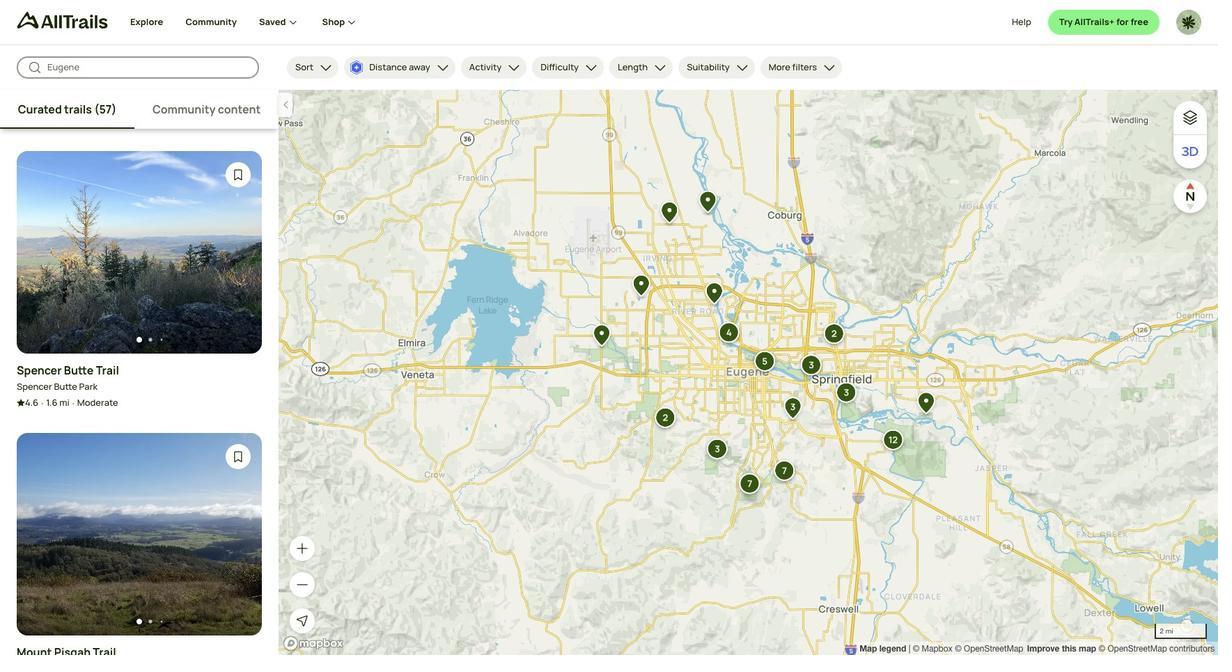 Task type: describe. For each thing, give the bounding box(es) containing it.
park
[[79, 380, 98, 393]]

© openstreetmap link
[[955, 644, 1024, 654]]

community for community content
[[152, 102, 216, 117]]

navigate previous image
[[33, 246, 47, 259]]

close this dialog image
[[1181, 596, 1195, 610]]

2 · from the left
[[72, 397, 74, 410]]

trail
[[96, 363, 119, 378]]

for
[[1117, 15, 1129, 28]]

© openstreetmap contributors link
[[1099, 644, 1215, 654]]

shop button
[[322, 0, 359, 45]]

4.6 · 1.6 mi · moderate
[[25, 397, 118, 410]]

try
[[1059, 15, 1073, 28]]

enable 3d map image
[[1182, 143, 1199, 160]]

difficulty button
[[532, 56, 604, 79]]

spencer butte park link
[[17, 380, 98, 394]]

1.6
[[46, 397, 58, 409]]

4.6
[[25, 397, 38, 409]]

contributors
[[1170, 644, 1215, 654]]

distance away
[[369, 61, 430, 73]]

2 mi
[[1160, 627, 1173, 635]]

distance
[[369, 61, 407, 73]]

(57)
[[94, 102, 117, 117]]

sort button
[[287, 56, 339, 79]]

map
[[1079, 644, 1097, 654]]

distance away button
[[344, 56, 455, 79]]

filters
[[792, 61, 817, 73]]

alltrails link
[[17, 12, 130, 35]]

curated
[[18, 102, 62, 117]]

curated trails (57)
[[18, 102, 117, 117]]

activity button
[[461, 56, 527, 79]]

1 openstreetmap from the left
[[964, 644, 1024, 654]]

content
[[218, 102, 261, 117]]

navigate next image for navigate previous icon
[[231, 246, 245, 259]]

3 © from the left
[[1099, 644, 1106, 654]]

2 openstreetmap from the left
[[1108, 644, 1167, 654]]

map legend | © mapbox © openstreetmap improve this map © openstreetmap contributors
[[860, 644, 1215, 654]]

spencer butte trail spencer butte park
[[17, 363, 119, 393]]

2 spencer from the top
[[17, 380, 52, 393]]

saved button
[[259, 0, 322, 45]]

navigate next image for navigate previous image
[[231, 527, 245, 541]]

shop
[[322, 15, 345, 28]]

shop link
[[322, 0, 359, 45]]

map options image
[[1182, 109, 1199, 126]]

reset north and pitch image
[[1177, 183, 1204, 210]]

community link
[[186, 0, 237, 45]]

2 © from the left
[[955, 644, 962, 654]]

navigate previous image
[[33, 527, 47, 541]]

|
[[909, 644, 911, 654]]

zoom map in image
[[295, 542, 309, 556]]

help
[[1012, 15, 1031, 28]]

suitability
[[687, 61, 730, 73]]

more
[[769, 61, 791, 73]]



Task type: vqa. For each thing, say whether or not it's contained in the screenshot.
Cookie Consent Banner Dialog
no



Task type: locate. For each thing, give the bounding box(es) containing it.
mi
[[59, 397, 69, 409], [1165, 627, 1173, 635]]

saved
[[259, 15, 286, 28]]

1 add to list image from the top
[[231, 168, 245, 182]]

© right map
[[1099, 644, 1106, 654]]

try alltrails+ for free link
[[1048, 10, 1160, 35]]

0 horizontal spatial mi
[[59, 397, 69, 409]]

butte up "4.6 · 1.6 mi · moderate" on the left bottom of the page
[[54, 380, 77, 393]]

1 horizontal spatial openstreetmap
[[1108, 644, 1167, 654]]

spencer up 4.6 at the bottom
[[17, 380, 52, 393]]

spencer
[[17, 363, 62, 378], [17, 380, 52, 393]]

mi right 1.6
[[59, 397, 69, 409]]

1 vertical spatial spencer
[[17, 380, 52, 393]]

activity
[[469, 61, 502, 73]]

kendall image
[[1177, 10, 1202, 35]]

0 horizontal spatial ·
[[41, 397, 43, 410]]

add to list image for navigate previous icon navigate next image
[[231, 168, 245, 182]]

length button
[[610, 56, 673, 79]]

help link
[[1012, 10, 1031, 35]]

length
[[618, 61, 648, 73]]

explore link
[[130, 0, 163, 45]]

0 vertical spatial community
[[186, 15, 237, 28]]

© right the |
[[913, 644, 920, 654]]

community content tab
[[135, 90, 279, 129]]

mapbox
[[922, 644, 953, 654]]

openstreetmap
[[964, 644, 1024, 654], [1108, 644, 1167, 654]]

1 navigate next image from the top
[[231, 246, 245, 259]]

community inside tab
[[152, 102, 216, 117]]

0 horizontal spatial ©
[[913, 644, 920, 654]]

1 vertical spatial add to list image
[[231, 450, 245, 464]]

1 horizontal spatial mi
[[1165, 627, 1173, 635]]

butte
[[64, 363, 94, 378], [54, 380, 77, 393]]

0 vertical spatial spencer
[[17, 363, 62, 378]]

mi right 2
[[1165, 627, 1173, 635]]

© mapbox link
[[913, 644, 953, 654]]

community left content
[[152, 102, 216, 117]]

1 vertical spatial navigate next image
[[231, 527, 245, 541]]

difficulty
[[541, 61, 579, 73]]

0 horizontal spatial openstreetmap
[[964, 644, 1024, 654]]

1 vertical spatial butte
[[54, 380, 77, 393]]

add to list image
[[231, 168, 245, 182], [231, 450, 245, 464]]

1 spencer from the top
[[17, 363, 62, 378]]

alltrails image
[[17, 12, 108, 29]]

community for community
[[186, 15, 237, 28]]

more filters button
[[761, 56, 842, 79]]

spencer up spencer butte park "link"
[[17, 363, 62, 378]]

map region
[[279, 90, 1218, 655]]

improve
[[1027, 644, 1060, 654]]

dialog
[[0, 0, 1218, 655]]

sort
[[295, 61, 314, 73]]

0 vertical spatial navigate next image
[[231, 246, 245, 259]]

0 vertical spatial butte
[[64, 363, 94, 378]]

community left saved
[[186, 15, 237, 28]]

None search field
[[17, 56, 259, 79]]

1 vertical spatial mi
[[1165, 627, 1173, 635]]

1 horizontal spatial ·
[[72, 397, 74, 410]]

map
[[860, 644, 877, 654]]

moderate
[[77, 397, 118, 409]]

alltrails+
[[1075, 15, 1115, 28]]

tab list
[[0, 90, 279, 129]]

list containing map legend
[[860, 642, 1215, 655]]

away
[[409, 61, 430, 73]]

explore
[[130, 15, 163, 28]]

mi inside "4.6 · 1.6 mi · moderate"
[[59, 397, 69, 409]]

· right 1.6
[[72, 397, 74, 410]]

saved link
[[259, 0, 300, 45]]

openstreetmap down 2
[[1108, 644, 1167, 654]]

list
[[860, 642, 1215, 655]]

map legend link
[[860, 644, 909, 654]]

2
[[1160, 627, 1163, 635]]

1 horizontal spatial ©
[[955, 644, 962, 654]]

0 vertical spatial mi
[[59, 397, 69, 409]]

1 © from the left
[[913, 644, 920, 654]]

free
[[1131, 15, 1149, 28]]

community content
[[152, 102, 261, 117]]

1 vertical spatial community
[[152, 102, 216, 117]]

openstreetmap left improve
[[964, 644, 1024, 654]]

add to list image for navigate next image related to navigate previous image
[[231, 450, 245, 464]]

· left 1.6
[[41, 397, 43, 410]]

navigate next image
[[231, 246, 245, 259], [231, 527, 245, 541]]

Eugene field
[[47, 61, 248, 74]]

tab list containing curated trails (57)
[[0, 90, 279, 129]]

curated trails (57) tab
[[0, 90, 135, 129]]

current location image
[[295, 614, 309, 628]]

2 navigate next image from the top
[[231, 527, 245, 541]]

zoom map out image
[[295, 578, 309, 592]]

2 add to list image from the top
[[231, 450, 245, 464]]

2 horizontal spatial ©
[[1099, 644, 1106, 654]]

© right mapbox
[[955, 644, 962, 654]]

try alltrails+ for free
[[1059, 15, 1149, 28]]

more filters
[[769, 61, 817, 73]]

1 · from the left
[[41, 397, 43, 410]]

0 vertical spatial add to list image
[[231, 168, 245, 182]]

suitability button
[[679, 56, 755, 79]]

©
[[913, 644, 920, 654], [955, 644, 962, 654], [1099, 644, 1106, 654]]

·
[[41, 397, 43, 410], [72, 397, 74, 410]]

trails
[[64, 102, 92, 117]]

this
[[1062, 644, 1077, 654]]

butte up park
[[64, 363, 94, 378]]

improve this map link
[[1027, 644, 1097, 654]]

legend
[[880, 644, 906, 654]]

community
[[186, 15, 237, 28], [152, 102, 216, 117]]



